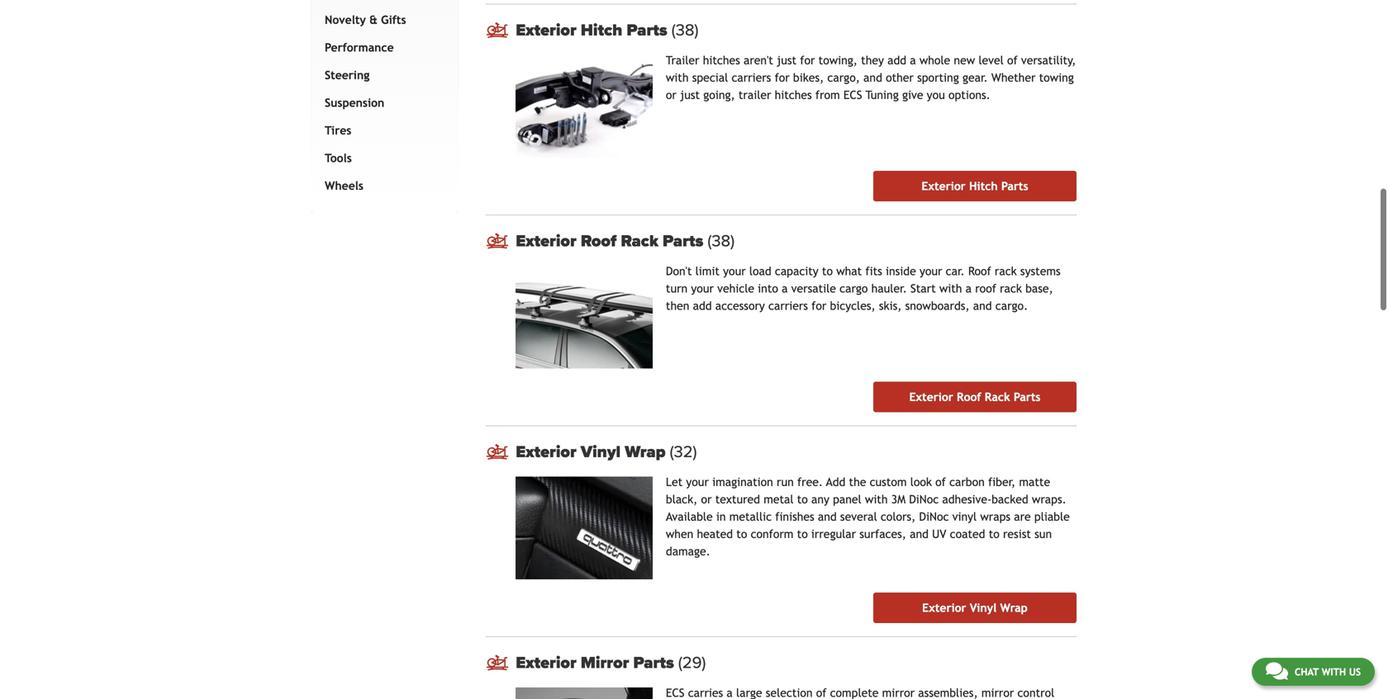 Task type: locate. For each thing, give the bounding box(es) containing it.
1 vertical spatial exterior hitch parts
[[922, 180, 1028, 193]]

0 vertical spatial hitch
[[581, 20, 622, 40]]

0 horizontal spatial exterior vinyl wrap
[[516, 442, 670, 462]]

or inside trailer hitches aren't just for towing, they add a whole new level of versatility, with special carriers for bikes, cargo, and other sporting gear. whether towing or just going, trailer hitches from ecs tuning give you options.
[[666, 88, 677, 102]]

limit
[[695, 265, 720, 278]]

0 vertical spatial add
[[887, 54, 906, 67]]

to down metallic in the bottom of the page
[[736, 528, 747, 541]]

0 vertical spatial exterior roof rack parts
[[516, 231, 708, 251]]

dinoc down look
[[909, 493, 939, 506]]

0 vertical spatial exterior hitch parts
[[516, 20, 672, 40]]

1 horizontal spatial or
[[701, 493, 712, 506]]

a inside trailer hitches aren't just for towing, they add a whole new level of versatility, with special carriers for bikes, cargo, and other sporting gear. whether towing or just going, trailer hitches from ecs tuning give you options.
[[910, 54, 916, 67]]

with down the custom
[[865, 493, 888, 506]]

the
[[849, 476, 866, 489]]

1 vertical spatial exterior vinyl wrap
[[922, 602, 1028, 615]]

0 vertical spatial for
[[800, 54, 815, 67]]

0 vertical spatial of
[[1007, 54, 1018, 67]]

your right let
[[686, 476, 709, 489]]

your up start on the top of page
[[920, 265, 942, 278]]

0 horizontal spatial of
[[935, 476, 946, 489]]

carriers inside trailer hitches aren't just for towing, they add a whole new level of versatility, with special carriers for bikes, cargo, and other sporting gear. whether towing or just going, trailer hitches from ecs tuning give you options.
[[732, 71, 771, 84]]

carriers up trailer
[[732, 71, 771, 84]]

0 vertical spatial rack
[[995, 265, 1017, 278]]

0 vertical spatial exterior vinyl wrap
[[516, 442, 670, 462]]

don't
[[666, 265, 692, 278]]

and
[[863, 71, 882, 84], [973, 300, 992, 313], [818, 511, 837, 524], [910, 528, 929, 541]]

1 vertical spatial vinyl
[[970, 602, 997, 615]]

and left uv
[[910, 528, 929, 541]]

3m
[[891, 493, 906, 506]]

2 horizontal spatial a
[[966, 282, 972, 295]]

wheels
[[325, 179, 363, 192]]

1 vertical spatial of
[[935, 476, 946, 489]]

novelty
[[325, 13, 366, 26]]

carriers down 'into'
[[768, 300, 808, 313]]

exterior mirror parts thumbnail image image
[[516, 688, 653, 700]]

exterior roof rack parts
[[516, 231, 708, 251], [909, 391, 1041, 404]]

a right 'into'
[[782, 282, 788, 295]]

exterior hitch parts
[[516, 20, 672, 40], [922, 180, 1028, 193]]

1 horizontal spatial hitch
[[969, 180, 998, 193]]

performance link
[[321, 34, 441, 61]]

and down they
[[863, 71, 882, 84]]

0 horizontal spatial hitches
[[703, 54, 740, 67]]

steering
[[325, 68, 370, 82]]

0 vertical spatial carriers
[[732, 71, 771, 84]]

of right look
[[935, 476, 946, 489]]

your inside let your imagination run free. add the custom look of carbon fiber, matte black, or textured metal to any panel with 3m dinoc adhesive-backed wraps. available in metallic finishes and several colors, dinoc vinyl wraps are pliable when heated to conform to irregular surfaces, and uv coated to resist sun damage.
[[686, 476, 709, 489]]

roof
[[975, 282, 996, 295]]

add up other
[[887, 54, 906, 67]]

rack
[[995, 265, 1017, 278], [1000, 282, 1022, 295]]

when
[[666, 528, 693, 541]]

any
[[811, 493, 829, 506]]

2 vertical spatial roof
[[957, 391, 981, 404]]

hitches up special
[[703, 54, 740, 67]]

add right then
[[693, 300, 712, 313]]

for
[[800, 54, 815, 67], [775, 71, 790, 84], [811, 300, 826, 313]]

vinyl for 'exterior vinyl wrap' link to the bottom
[[970, 602, 997, 615]]

dinoc up uv
[[919, 511, 949, 524]]

of up whether
[[1007, 54, 1018, 67]]

with inside let your imagination run free. add the custom look of carbon fiber, matte black, or textured metal to any panel with 3m dinoc adhesive-backed wraps. available in metallic finishes and several colors, dinoc vinyl wraps are pliable when heated to conform to irregular surfaces, and uv coated to resist sun damage.
[[865, 493, 888, 506]]

and inside trailer hitches aren't just for towing, they add a whole new level of versatility, with special carriers for bikes, cargo, and other sporting gear. whether towing or just going, trailer hitches from ecs tuning give you options.
[[863, 71, 882, 84]]

to inside don't limit your load capacity to what fits inside your car. roof rack systems turn your vehicle into a versatile cargo hauler. start with a roof rack base, then add accessory carriers for bicycles, skis, snowboards, and cargo.
[[822, 265, 833, 278]]

surfaces,
[[859, 528, 906, 541]]

just down special
[[680, 88, 700, 102]]

with inside don't limit your load capacity to what fits inside your car. roof rack systems turn your vehicle into a versatile cargo hauler. start with a roof rack base, then add accessory carriers for bicycles, skis, snowboards, and cargo.
[[939, 282, 962, 295]]

exterior vinyl wrap
[[516, 442, 670, 462], [922, 602, 1028, 615]]

tires
[[325, 124, 351, 137]]

your
[[723, 265, 746, 278], [920, 265, 942, 278], [691, 282, 714, 295], [686, 476, 709, 489]]

chat with us link
[[1252, 658, 1375, 687]]

exterior hitch parts link
[[516, 20, 1077, 40], [873, 171, 1077, 202]]

exterior roof rack parts thumbnail image image
[[516, 266, 653, 369]]

and down roof
[[973, 300, 992, 313]]

tires link
[[321, 117, 441, 144]]

1 horizontal spatial wrap
[[1000, 602, 1028, 615]]

turn
[[666, 282, 688, 295]]

0 vertical spatial hitches
[[703, 54, 740, 67]]

with down trailer
[[666, 71, 689, 84]]

with left us
[[1322, 667, 1346, 678]]

are
[[1014, 511, 1031, 524]]

0 vertical spatial roof
[[581, 231, 617, 251]]

suspension
[[325, 96, 384, 109]]

1 horizontal spatial hitches
[[775, 88, 812, 102]]

carriers
[[732, 71, 771, 84], [768, 300, 808, 313]]

gifts
[[381, 13, 406, 26]]

performance
[[325, 41, 394, 54]]

just
[[777, 54, 797, 67], [680, 88, 700, 102]]

rack for topmost exterior roof rack parts link
[[621, 231, 658, 251]]

matte
[[1019, 476, 1050, 489]]

0 horizontal spatial wrap
[[625, 442, 666, 462]]

to down "wraps"
[[989, 528, 1000, 541]]

add inside don't limit your load capacity to what fits inside your car. roof rack systems turn your vehicle into a versatile cargo hauler. start with a roof rack base, then add accessory carriers for bicycles, skis, snowboards, and cargo.
[[693, 300, 712, 313]]

0 vertical spatial rack
[[621, 231, 658, 251]]

1 vertical spatial exterior roof rack parts
[[909, 391, 1041, 404]]

0 horizontal spatial rack
[[621, 231, 658, 251]]

0 vertical spatial exterior vinyl wrap link
[[516, 442, 1077, 462]]

resist
[[1003, 528, 1031, 541]]

fiber,
[[988, 476, 1016, 489]]

colors,
[[881, 511, 916, 524]]

trailer
[[666, 54, 699, 67]]

with inside trailer hitches aren't just for towing, they add a whole new level of versatility, with special carriers for bikes, cargo, and other sporting gear. whether towing or just going, trailer hitches from ecs tuning give you options.
[[666, 71, 689, 84]]

vinyl down "coated"
[[970, 602, 997, 615]]

rack up cargo.
[[1000, 282, 1022, 295]]

vinyl up the exterior vinyl wrap thumbnail image
[[581, 442, 621, 462]]

1 vertical spatial rack
[[985, 391, 1010, 404]]

and inside don't limit your load capacity to what fits inside your car. roof rack systems turn your vehicle into a versatile cargo hauler. start with a roof rack base, then add accessory carriers for bicycles, skis, snowboards, and cargo.
[[973, 300, 992, 313]]

1 vertical spatial hitch
[[969, 180, 998, 193]]

suspension link
[[321, 89, 441, 117]]

for up bikes,
[[800, 54, 815, 67]]

0 horizontal spatial a
[[782, 282, 788, 295]]

roof for the bottom exterior roof rack parts link
[[957, 391, 981, 404]]

finishes
[[775, 511, 814, 524]]

of inside let your imagination run free. add the custom look of carbon fiber, matte black, or textured metal to any panel with 3m dinoc adhesive-backed wraps. available in metallic finishes and several colors, dinoc vinyl wraps are pliable when heated to conform to irregular surfaces, and uv coated to resist sun damage.
[[935, 476, 946, 489]]

with
[[666, 71, 689, 84], [939, 282, 962, 295], [865, 493, 888, 506], [1322, 667, 1346, 678]]

1 vertical spatial roof
[[968, 265, 991, 278]]

for down versatile
[[811, 300, 826, 313]]

in
[[716, 511, 726, 524]]

damage.
[[666, 545, 710, 558]]

1 horizontal spatial vinyl
[[970, 602, 997, 615]]

vehicle
[[717, 282, 754, 295]]

1 vertical spatial or
[[701, 493, 712, 506]]

0 horizontal spatial or
[[666, 88, 677, 102]]

1 vertical spatial carriers
[[768, 300, 808, 313]]

metal
[[764, 493, 794, 506]]

to left 'what'
[[822, 265, 833, 278]]

bicycles,
[[830, 300, 875, 313]]

2 vertical spatial for
[[811, 300, 826, 313]]

exterior vinyl wrap up the exterior vinyl wrap thumbnail image
[[516, 442, 670, 462]]

0 horizontal spatial vinyl
[[581, 442, 621, 462]]

capacity
[[775, 265, 819, 278]]

hauler.
[[871, 282, 907, 295]]

rack up roof
[[995, 265, 1017, 278]]

aren't
[[744, 54, 773, 67]]

exterior roof rack parts link
[[516, 231, 1077, 251], [873, 382, 1077, 413]]

cargo
[[840, 282, 868, 295]]

rack for the bottom exterior roof rack parts link
[[985, 391, 1010, 404]]

rack
[[621, 231, 658, 251], [985, 391, 1010, 404]]

or down trailer
[[666, 88, 677, 102]]

trailer
[[738, 88, 771, 102]]

roof inside don't limit your load capacity to what fits inside your car. roof rack systems turn your vehicle into a versatile cargo hauler. start with a roof rack base, then add accessory carriers for bicycles, skis, snowboards, and cargo.
[[968, 265, 991, 278]]

a up other
[[910, 54, 916, 67]]

1 horizontal spatial add
[[887, 54, 906, 67]]

cargo.
[[995, 300, 1028, 313]]

or up available
[[701, 493, 712, 506]]

0 vertical spatial wrap
[[625, 442, 666, 462]]

0 vertical spatial or
[[666, 88, 677, 102]]

hitches down bikes,
[[775, 88, 812, 102]]

0 vertical spatial vinyl
[[581, 442, 621, 462]]

0 horizontal spatial add
[[693, 300, 712, 313]]

1 horizontal spatial a
[[910, 54, 916, 67]]

exterior vinyl wrap for 'exterior vinyl wrap' link to the bottom
[[922, 602, 1028, 615]]

wraps.
[[1032, 493, 1066, 506]]

with down car.
[[939, 282, 962, 295]]

wrap
[[625, 442, 666, 462], [1000, 602, 1028, 615]]

us
[[1349, 667, 1361, 678]]

to
[[822, 265, 833, 278], [797, 493, 808, 506], [736, 528, 747, 541], [797, 528, 808, 541], [989, 528, 1000, 541]]

just up bikes,
[[777, 54, 797, 67]]

let your imagination run free. add the custom look of carbon fiber, matte black, or textured metal to any panel with 3m dinoc adhesive-backed wraps. available in metallic finishes and several colors, dinoc vinyl wraps are pliable when heated to conform to irregular surfaces, and uv coated to resist sun damage.
[[666, 476, 1070, 558]]

exterior vinyl wrap down "coated"
[[922, 602, 1028, 615]]

1 horizontal spatial exterior vinyl wrap
[[922, 602, 1028, 615]]

exterior vinyl wrap link up run
[[516, 442, 1077, 462]]

options.
[[948, 88, 990, 102]]

exterior vinyl wrap link down "coated"
[[873, 593, 1077, 624]]

1 horizontal spatial just
[[777, 54, 797, 67]]

cargo,
[[827, 71, 860, 84]]

a left roof
[[966, 282, 972, 295]]

hitch
[[581, 20, 622, 40], [969, 180, 998, 193]]

0 horizontal spatial just
[[680, 88, 700, 102]]

a
[[910, 54, 916, 67], [782, 282, 788, 295], [966, 282, 972, 295]]

what
[[836, 265, 862, 278]]

whole
[[919, 54, 950, 67]]

1 horizontal spatial rack
[[985, 391, 1010, 404]]

1 vertical spatial add
[[693, 300, 712, 313]]

for left bikes,
[[775, 71, 790, 84]]

chat with us
[[1295, 667, 1361, 678]]

then
[[666, 300, 689, 313]]

vinyl inside 'exterior vinyl wrap' link
[[970, 602, 997, 615]]

systems
[[1020, 265, 1061, 278]]

your down limit
[[691, 282, 714, 295]]

irregular
[[811, 528, 856, 541]]

dinoc
[[909, 493, 939, 506], [919, 511, 949, 524]]

1 horizontal spatial of
[[1007, 54, 1018, 67]]

0 vertical spatial dinoc
[[909, 493, 939, 506]]

add
[[887, 54, 906, 67], [693, 300, 712, 313]]

roof for topmost exterior roof rack parts link
[[581, 231, 617, 251]]



Task type: vqa. For each thing, say whether or not it's contained in the screenshot.
KFSIFHDOKT
no



Task type: describe. For each thing, give the bounding box(es) containing it.
accessory
[[715, 300, 765, 313]]

from
[[815, 88, 840, 102]]

look
[[910, 476, 932, 489]]

1 vertical spatial exterior hitch parts link
[[873, 171, 1077, 202]]

skis,
[[879, 300, 902, 313]]

conform
[[751, 528, 794, 541]]

vinyl for the topmost 'exterior vinyl wrap' link
[[581, 442, 621, 462]]

bikes,
[[793, 71, 824, 84]]

other
[[886, 71, 914, 84]]

uv
[[932, 528, 946, 541]]

exterior vinyl wrap thumbnail image image
[[516, 477, 653, 580]]

novelty & gifts
[[325, 13, 406, 26]]

you
[[927, 88, 945, 102]]

1 vertical spatial dinoc
[[919, 511, 949, 524]]

1 vertical spatial hitches
[[775, 88, 812, 102]]

1 vertical spatial for
[[775, 71, 790, 84]]

run
[[777, 476, 794, 489]]

tuning
[[866, 88, 899, 102]]

0 vertical spatial just
[[777, 54, 797, 67]]

chat
[[1295, 667, 1319, 678]]

1 horizontal spatial exterior hitch parts
[[922, 180, 1028, 193]]

free.
[[797, 476, 823, 489]]

or inside let your imagination run free. add the custom look of carbon fiber, matte black, or textured metal to any panel with 3m dinoc adhesive-backed wraps. available in metallic finishes and several colors, dinoc vinyl wraps are pliable when heated to conform to irregular surfaces, and uv coated to resist sun damage.
[[701, 493, 712, 506]]

fits
[[865, 265, 882, 278]]

0 vertical spatial exterior roof rack parts link
[[516, 231, 1077, 251]]

0 horizontal spatial exterior hitch parts
[[516, 20, 672, 40]]

trailer hitches aren't just for towing, they add a whole new level of versatility, with special carriers for bikes, cargo, and other sporting gear. whether towing or just going, trailer hitches from ecs tuning give you options.
[[666, 54, 1076, 102]]

ecs
[[843, 88, 862, 102]]

imagination
[[712, 476, 773, 489]]

to left any
[[797, 493, 808, 506]]

let
[[666, 476, 683, 489]]

gear.
[[962, 71, 988, 84]]

snowboards,
[[905, 300, 970, 313]]

pliable
[[1034, 511, 1070, 524]]

base,
[[1025, 282, 1053, 295]]

carbon
[[949, 476, 985, 489]]

backed
[[992, 493, 1028, 506]]

exterior hitch parts thumbnail image image
[[516, 55, 653, 158]]

several
[[840, 511, 877, 524]]

&
[[369, 13, 378, 26]]

1 horizontal spatial exterior roof rack parts
[[909, 391, 1041, 404]]

start
[[910, 282, 936, 295]]

custom
[[870, 476, 907, 489]]

inside
[[886, 265, 916, 278]]

car.
[[946, 265, 965, 278]]

metallic
[[729, 511, 772, 524]]

0 horizontal spatial exterior roof rack parts
[[516, 231, 708, 251]]

steering link
[[321, 61, 441, 89]]

tools link
[[321, 144, 441, 172]]

textured
[[715, 493, 760, 506]]

load
[[749, 265, 771, 278]]

available
[[666, 511, 713, 524]]

of inside trailer hitches aren't just for towing, they add a whole new level of versatility, with special carriers for bikes, cargo, and other sporting gear. whether towing or just going, trailer hitches from ecs tuning give you options.
[[1007, 54, 1018, 67]]

add inside trailer hitches aren't just for towing, they add a whole new level of versatility, with special carriers for bikes, cargo, and other sporting gear. whether towing or just going, trailer hitches from ecs tuning give you options.
[[887, 54, 906, 67]]

they
[[861, 54, 884, 67]]

1 vertical spatial wrap
[[1000, 602, 1028, 615]]

your up vehicle on the top
[[723, 265, 746, 278]]

wheels link
[[321, 172, 441, 200]]

towing,
[[818, 54, 858, 67]]

comments image
[[1266, 662, 1288, 682]]

coated
[[950, 528, 985, 541]]

mirror
[[581, 653, 629, 673]]

black,
[[666, 493, 698, 506]]

and up irregular
[[818, 511, 837, 524]]

1 vertical spatial exterior roof rack parts link
[[873, 382, 1077, 413]]

add
[[826, 476, 845, 489]]

1 vertical spatial just
[[680, 88, 700, 102]]

for inside don't limit your load capacity to what fits inside your car. roof rack systems turn your vehicle into a versatile cargo hauler. start with a roof rack base, then add accessory carriers for bicycles, skis, snowboards, and cargo.
[[811, 300, 826, 313]]

exterior mirror parts
[[516, 653, 678, 673]]

to down finishes
[[797, 528, 808, 541]]

towing
[[1039, 71, 1074, 84]]

adhesive-
[[942, 493, 992, 506]]

exterior mirror parts link
[[516, 653, 1077, 673]]

1 vertical spatial exterior vinyl wrap link
[[873, 593, 1077, 624]]

into
[[758, 282, 778, 295]]

going,
[[703, 88, 735, 102]]

0 horizontal spatial hitch
[[581, 20, 622, 40]]

special
[[692, 71, 728, 84]]

tools
[[325, 151, 352, 165]]

panel
[[833, 493, 861, 506]]

new
[[954, 54, 975, 67]]

level
[[978, 54, 1004, 67]]

don't limit your load capacity to what fits inside your car. roof rack systems turn your vehicle into a versatile cargo hauler. start with a roof rack base, then add accessory carriers for bicycles, skis, snowboards, and cargo.
[[666, 265, 1061, 313]]

versatile
[[791, 282, 836, 295]]

give
[[902, 88, 923, 102]]

heated
[[697, 528, 733, 541]]

1 vertical spatial rack
[[1000, 282, 1022, 295]]

versatility,
[[1021, 54, 1076, 67]]

whether
[[991, 71, 1036, 84]]

novelty & gifts link
[[321, 6, 441, 34]]

wraps
[[980, 511, 1010, 524]]

exterior vinyl wrap for the topmost 'exterior vinyl wrap' link
[[516, 442, 670, 462]]

sporting
[[917, 71, 959, 84]]

vinyl
[[952, 511, 977, 524]]

carriers inside don't limit your load capacity to what fits inside your car. roof rack systems turn your vehicle into a versatile cargo hauler. start with a roof rack base, then add accessory carriers for bicycles, skis, snowboards, and cargo.
[[768, 300, 808, 313]]

0 vertical spatial exterior hitch parts link
[[516, 20, 1077, 40]]



